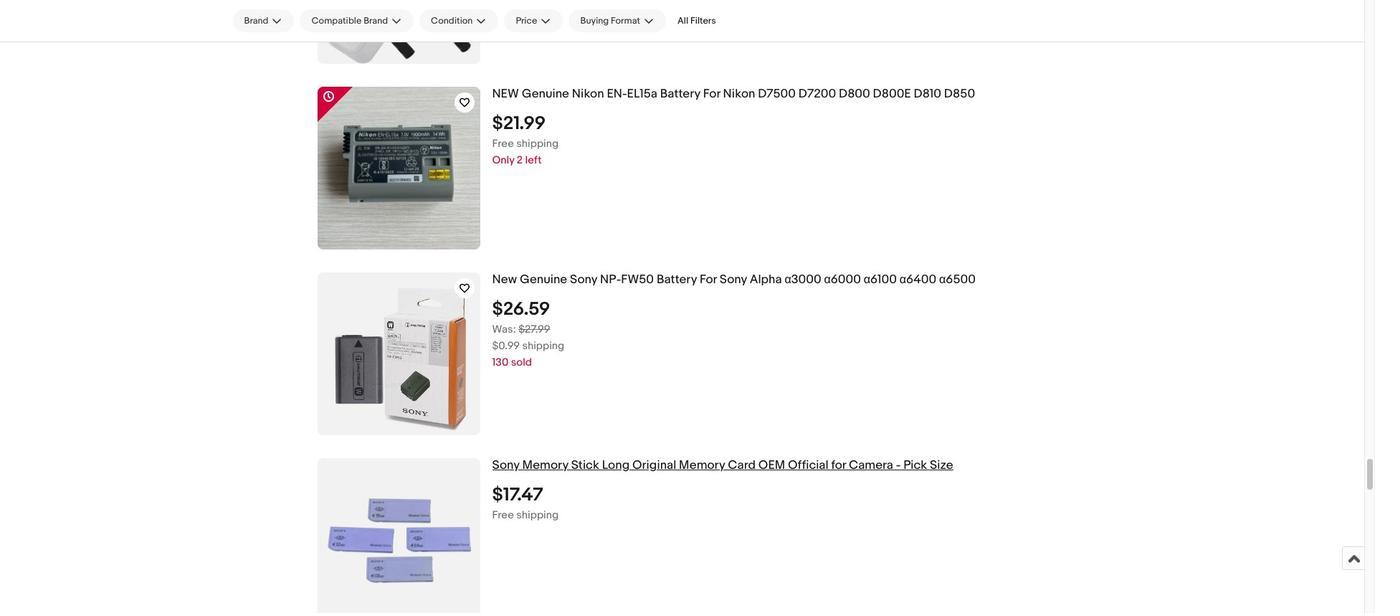 Task type: vqa. For each thing, say whether or not it's contained in the screenshot.
the
no



Task type: describe. For each thing, give the bounding box(es) containing it.
compatible brand button
[[300, 9, 414, 32]]

battery for $26.59
[[657, 272, 697, 287]]

all filters
[[678, 15, 716, 27]]

fw50
[[621, 272, 654, 287]]

pick
[[904, 458, 927, 473]]

2 memory from the left
[[679, 458, 725, 473]]

el15a
[[627, 87, 658, 101]]

2 brand from the left
[[364, 15, 388, 27]]

brand button
[[233, 9, 294, 32]]

$26.59
[[492, 298, 550, 320]]

$21.99 free shipping only 2 left
[[492, 112, 559, 167]]

$17.47
[[492, 484, 543, 506]]

shipping for $21.99
[[516, 137, 559, 150]]

d810
[[914, 87, 942, 101]]

price button
[[504, 9, 563, 32]]

d7500
[[758, 87, 796, 101]]

new genuine nikon en-el15a battery for nikon d7500 d7200 d800 d800e d810 d850 image
[[317, 87, 480, 250]]

2 nikon from the left
[[723, 87, 755, 101]]

α6400
[[900, 272, 937, 287]]

α3000
[[785, 272, 821, 287]]

left
[[525, 153, 542, 167]]

new genuine sony np-fw50 battery for sony alpha α3000 α6000 α6100 α6400 α6500 link
[[492, 272, 1205, 287]]

d800
[[839, 87, 870, 101]]

shipping for $17.47
[[516, 508, 559, 522]]

130
[[492, 356, 509, 369]]

for
[[831, 458, 846, 473]]

card
[[728, 458, 756, 473]]

$17.47 free shipping
[[492, 484, 559, 522]]

stick
[[571, 458, 599, 473]]

α6500
[[939, 272, 976, 287]]

new
[[492, 272, 517, 287]]

format
[[611, 15, 640, 27]]

genuine for $26.59
[[520, 272, 567, 287]]

0 horizontal spatial sony
[[492, 458, 520, 473]]

alpha
[[750, 272, 782, 287]]

sony memory stick long original memory card oem official for camera - pick size link
[[492, 458, 1205, 473]]

sony memory stick long original memory card oem official for camera - pick size
[[492, 458, 953, 473]]

α6100
[[864, 272, 897, 287]]

all
[[678, 15, 689, 27]]

new genuine sony np-fw50 battery for sony alpha α3000 α6000 α6100 α6400 α6500
[[492, 272, 976, 287]]

2
[[517, 153, 523, 167]]

for for $21.99
[[703, 87, 720, 101]]

condition button
[[420, 9, 499, 32]]

sony memory stick long original memory card oem official for camera - pick size image
[[317, 459, 480, 613]]

1 horizontal spatial sony
[[570, 272, 597, 287]]

new genuine nikon en-el15a battery for nikon d7500 d7200 d800 d800e d810 d850 link
[[492, 87, 1205, 102]]



Task type: locate. For each thing, give the bounding box(es) containing it.
shipping inside $26.59 was: $27.99 $0.99 shipping 130 sold
[[522, 339, 565, 353]]

0 horizontal spatial memory
[[522, 458, 568, 473]]

memory left card
[[679, 458, 725, 473]]

1 vertical spatial battery
[[657, 272, 697, 287]]

0 vertical spatial genuine
[[522, 87, 569, 101]]

d7200
[[799, 87, 836, 101]]

1 vertical spatial genuine
[[520, 272, 567, 287]]

was:
[[492, 323, 516, 336]]

new genuine sony np-fw50 battery for sony alpha α3000 α6000 α6100 α6400 α6500 image
[[317, 272, 480, 435]]

d850
[[944, 87, 975, 101]]

shipping inside $21.99 free shipping only 2 left
[[516, 137, 559, 150]]

all filters button
[[672, 9, 722, 32]]

shipping
[[516, 137, 559, 150], [522, 339, 565, 353], [516, 508, 559, 522]]

price
[[516, 15, 537, 27]]

1 vertical spatial free
[[492, 508, 514, 522]]

$21.99
[[492, 112, 546, 135]]

battery for $21.99
[[660, 87, 701, 101]]

1 horizontal spatial brand
[[364, 15, 388, 27]]

1 nikon from the left
[[572, 87, 604, 101]]

genuine for $21.99
[[522, 87, 569, 101]]

shipping inside $17.47 free shipping
[[516, 508, 559, 522]]

genuine up $26.59
[[520, 272, 567, 287]]

en-
[[607, 87, 627, 101]]

battery
[[660, 87, 701, 101], [657, 272, 697, 287]]

brand
[[244, 15, 268, 27], [364, 15, 388, 27]]

sony up $17.47
[[492, 458, 520, 473]]

only
[[492, 153, 514, 167]]

size
[[930, 458, 953, 473]]

nikon left the "d7500"
[[723, 87, 755, 101]]

memory left stick
[[522, 458, 568, 473]]

sold
[[511, 356, 532, 369]]

$27.99
[[519, 323, 550, 336]]

battery right fw50
[[657, 272, 697, 287]]

genuine up $21.99
[[522, 87, 569, 101]]

shipping up left
[[516, 137, 559, 150]]

0 vertical spatial free
[[492, 137, 514, 150]]

compatible brand
[[312, 15, 388, 27]]

sony left np-
[[570, 272, 597, 287]]

memory
[[522, 458, 568, 473], [679, 458, 725, 473]]

new
[[492, 87, 519, 101]]

free for $17.47
[[492, 508, 514, 522]]

filters
[[691, 15, 716, 27]]

free
[[492, 137, 514, 150], [492, 508, 514, 522]]

battery right "el15a" on the top of page
[[660, 87, 701, 101]]

buying format button
[[569, 9, 666, 32]]

genuine inside new genuine nikon en-el15a battery for nikon d7500 d7200 d800 d800e d810 d850 link
[[522, 87, 569, 101]]

nikon
[[572, 87, 604, 101], [723, 87, 755, 101]]

genuine inside new genuine sony np-fw50 battery for sony alpha α3000 α6000 α6100 α6400 α6500 link
[[520, 272, 567, 287]]

sony
[[570, 272, 597, 287], [720, 272, 747, 287], [492, 458, 520, 473]]

α6000
[[824, 272, 861, 287]]

for left the alpha
[[700, 272, 717, 287]]

shipping down $17.47
[[516, 508, 559, 522]]

1 memory from the left
[[522, 458, 568, 473]]

-
[[896, 458, 901, 473]]

long
[[602, 458, 630, 473]]

1 free from the top
[[492, 137, 514, 150]]

2 horizontal spatial sony
[[720, 272, 747, 287]]

0 vertical spatial battery
[[660, 87, 701, 101]]

free inside $21.99 free shipping only 2 left
[[492, 137, 514, 150]]

free down $17.47
[[492, 508, 514, 522]]

shipping down "$27.99"
[[522, 339, 565, 353]]

genuine
[[522, 87, 569, 101], [520, 272, 567, 287]]

d800e
[[873, 87, 911, 101]]

oem
[[759, 458, 785, 473]]

free up only
[[492, 137, 514, 150]]

camera
[[849, 458, 893, 473]]

sony left the alpha
[[720, 272, 747, 287]]

buying format
[[580, 15, 640, 27]]

for
[[703, 87, 720, 101], [700, 272, 717, 287]]

1 horizontal spatial memory
[[679, 458, 725, 473]]

invisible selfie stick 1/4 inch screw compatible with insta360/ one x3/ on... us image
[[326, 0, 471, 64]]

buying
[[580, 15, 609, 27]]

$0.99
[[492, 339, 520, 353]]

new genuine nikon en-el15a battery for nikon d7500 d7200 d800 d800e d810 d850
[[492, 87, 975, 101]]

condition
[[431, 15, 473, 27]]

0 vertical spatial shipping
[[516, 137, 559, 150]]

0 horizontal spatial nikon
[[572, 87, 604, 101]]

$26.59 was: $27.99 $0.99 shipping 130 sold
[[492, 298, 565, 369]]

compatible
[[312, 15, 362, 27]]

np-
[[600, 272, 621, 287]]

for for $26.59
[[700, 272, 717, 287]]

free inside $17.47 free shipping
[[492, 508, 514, 522]]

2 vertical spatial shipping
[[516, 508, 559, 522]]

1 vertical spatial shipping
[[522, 339, 565, 353]]

original
[[632, 458, 676, 473]]

2 free from the top
[[492, 508, 514, 522]]

1 vertical spatial for
[[700, 272, 717, 287]]

0 vertical spatial for
[[703, 87, 720, 101]]

for left the "d7500"
[[703, 87, 720, 101]]

0 horizontal spatial brand
[[244, 15, 268, 27]]

nikon left en-
[[572, 87, 604, 101]]

1 horizontal spatial nikon
[[723, 87, 755, 101]]

official
[[788, 458, 829, 473]]

1 brand from the left
[[244, 15, 268, 27]]

free for $21.99
[[492, 137, 514, 150]]



